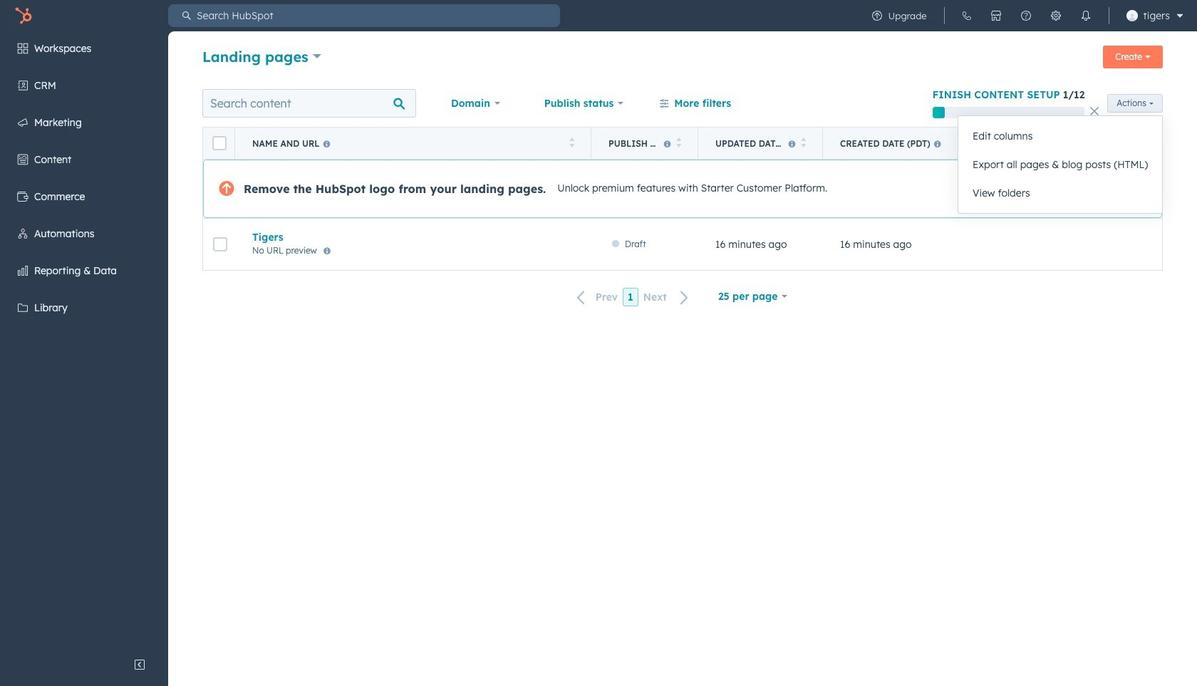 Task type: locate. For each thing, give the bounding box(es) containing it.
press to sort. image
[[676, 137, 681, 147]]

1 press to sort. element from the left
[[569, 137, 574, 149]]

help image
[[1020, 10, 1032, 21]]

0 horizontal spatial press to sort. image
[[569, 137, 574, 147]]

1 horizontal spatial press to sort. image
[[801, 137, 806, 147]]

notifications image
[[1080, 10, 1091, 21]]

Search content search field
[[202, 89, 416, 118]]

1 horizontal spatial press to sort. element
[[676, 137, 681, 149]]

banner
[[202, 41, 1163, 74]]

menu
[[862, 0, 1189, 31], [0, 31, 168, 651]]

press to sort. element
[[569, 137, 574, 149], [676, 137, 681, 149], [801, 137, 806, 149]]

2 horizontal spatial press to sort. element
[[801, 137, 806, 149]]

howard n/a image
[[1126, 10, 1138, 21]]

2 press to sort. element from the left
[[676, 137, 681, 149]]

3 press to sort. element from the left
[[801, 137, 806, 149]]

progress bar
[[933, 107, 945, 118]]

0 horizontal spatial press to sort. element
[[569, 137, 574, 149]]

close image
[[1091, 107, 1099, 115]]

marketplaces image
[[990, 10, 1002, 21]]

press to sort. image
[[569, 137, 574, 147], [801, 137, 806, 147]]

Search HubSpot search field
[[191, 4, 560, 27]]

0 horizontal spatial menu
[[0, 31, 168, 651]]

1 horizontal spatial menu
[[862, 0, 1189, 31]]



Task type: describe. For each thing, give the bounding box(es) containing it.
1 press to sort. image from the left
[[569, 137, 574, 147]]

pagination navigation
[[568, 288, 698, 307]]

settings image
[[1050, 10, 1061, 21]]

2 press to sort. image from the left
[[801, 137, 806, 147]]



Task type: vqa. For each thing, say whether or not it's contained in the screenshot.
marketplaces 'IMAGE' at top right
yes



